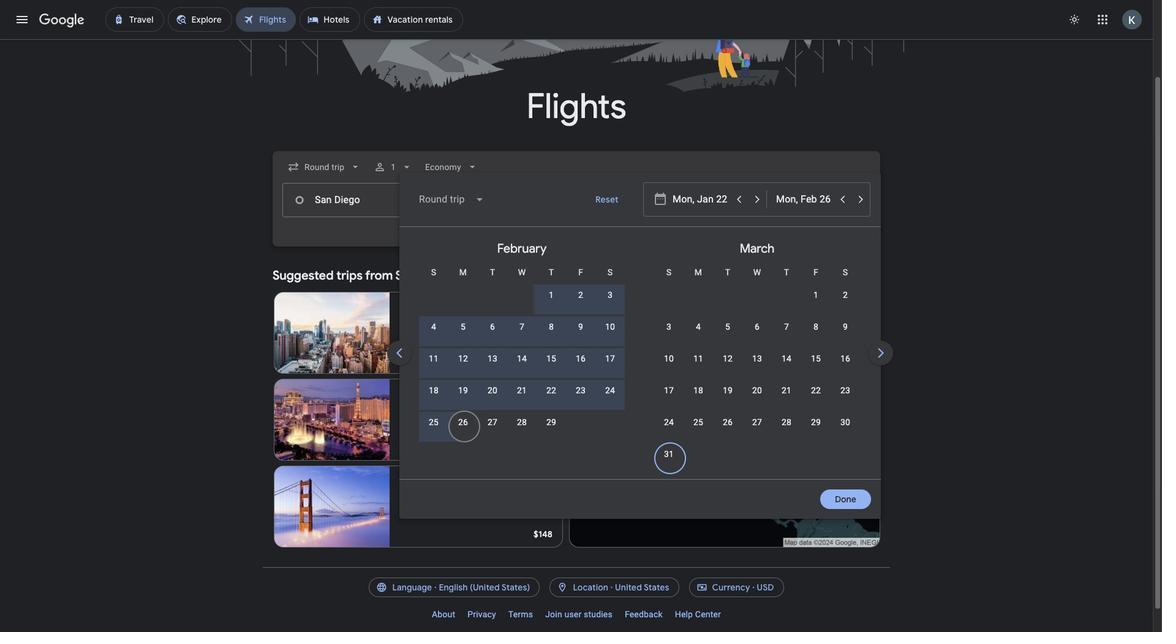 Task type: locate. For each thing, give the bounding box(es) containing it.
25 button down 18 – 27
[[419, 417, 448, 446]]

1 5 from the left
[[461, 322, 466, 332]]

1 8 button from the left
[[537, 321, 566, 350]]

privacy link
[[461, 605, 502, 625]]

29 right wed, feb 28 element
[[546, 418, 556, 428]]

0 vertical spatial 24
[[605, 386, 615, 396]]

19 for the mon, feb 19 element
[[458, 386, 468, 396]]

15 button
[[537, 353, 566, 382], [801, 353, 831, 382]]

3 for 'sun, mar 3' element
[[666, 322, 671, 332]]

2 left sat, feb 3 "element" at top
[[578, 290, 583, 300]]

0 horizontal spatial 11 button
[[419, 353, 448, 382]]

13
[[488, 354, 497, 364], [752, 354, 762, 364]]

1 22 from the left
[[546, 386, 556, 396]]

wed, mar 6 element
[[755, 321, 760, 333]]

2 26 from the left
[[723, 418, 733, 428]]

1 w from the left
[[518, 268, 526, 278]]

12 inside march "row group"
[[723, 354, 733, 364]]

1 vertical spatial 24
[[664, 418, 674, 428]]

17 button
[[595, 353, 625, 382], [654, 385, 684, 414]]

9 right fri, mar 8 element
[[843, 322, 848, 332]]

6 inside march "row group"
[[755, 322, 760, 332]]

10 button up sat, feb 17 element
[[595, 321, 625, 350]]

1 6 button from the left
[[478, 321, 507, 350]]

0 horizontal spatial 29
[[546, 418, 556, 428]]

feb down las
[[399, 403, 414, 413]]

2 2 from the left
[[843, 290, 848, 300]]

0 horizontal spatial 19
[[458, 386, 468, 396]]

29 inside march "row group"
[[811, 418, 821, 428]]

26 button right mon, mar 25 element
[[713, 417, 742, 446]]

18 inside march "row group"
[[693, 386, 703, 396]]

join user studies
[[545, 610, 613, 620]]

m inside "row group"
[[695, 268, 702, 278]]

hr left the 49
[[453, 328, 461, 338]]

27 left wed, feb 28 element
[[488, 418, 497, 428]]

24 inside march "row group"
[[664, 418, 674, 428]]

march row group
[[640, 232, 875, 478]]

1 horizontal spatial 14 button
[[772, 353, 801, 382]]

1 9 from the left
[[578, 322, 583, 332]]

25 for mon, mar 25 element
[[693, 418, 703, 428]]

10 inside february row group
[[605, 322, 615, 332]]

22 right wed, feb 21 element
[[546, 386, 556, 396]]

17
[[605, 354, 615, 364], [664, 386, 674, 396]]

min for 7 hr 49 min
[[475, 328, 490, 338]]

1 horizontal spatial 29 button
[[801, 417, 831, 446]]

28 for wed, feb 28 element
[[517, 418, 527, 428]]

alaska and frontier image
[[399, 502, 409, 512]]

change appearance image
[[1060, 5, 1089, 34]]

mon, feb 12 element
[[458, 353, 468, 365]]

1 f from the left
[[578, 268, 583, 278]]

hr for 7
[[453, 328, 461, 338]]

1 5 button from the left
[[448, 321, 478, 350]]

reset button
[[581, 185, 633, 214]]

19 button up the mon, feb 26, return date. element at the left
[[448, 385, 478, 414]]

2 23 button from the left
[[831, 385, 860, 414]]

9 inside march "row group"
[[843, 322, 848, 332]]

0 horizontal spatial hr
[[453, 328, 461, 338]]

14 inside march "row group"
[[782, 354, 792, 364]]

location
[[573, 583, 608, 594]]

Return text field
[[776, 183, 833, 216]]

1 26 from the left
[[458, 418, 468, 428]]

27 button left thu, mar 28 element
[[742, 417, 772, 446]]

1 29 from the left
[[546, 418, 556, 428]]

1 vertical spatial 24 button
[[654, 417, 684, 446]]

1 horizontal spatial 6
[[755, 322, 760, 332]]

w inside march "row group"
[[753, 268, 761, 278]]

0 horizontal spatial 3 button
[[595, 289, 625, 319]]

9 button
[[566, 321, 595, 350], [831, 321, 860, 350]]

None field
[[282, 156, 367, 178], [420, 156, 483, 178], [409, 185, 494, 214], [282, 156, 367, 178], [420, 156, 483, 178], [409, 185, 494, 214]]

1 m from the left
[[459, 268, 467, 278]]

3 right fri, feb 2 element
[[608, 290, 613, 300]]

14 left fri, mar 15 element
[[782, 354, 792, 364]]

2 26 button from the left
[[713, 417, 742, 446]]

7 button up wed, feb 14 element
[[507, 321, 537, 350]]

27
[[488, 418, 497, 428], [752, 418, 762, 428]]

2 button up fri, feb 9 "element"
[[566, 289, 595, 319]]

23 inside february row group
[[576, 386, 586, 396]]

25 for sun, feb 25 element
[[429, 418, 439, 428]]

23 button left sat, feb 24 element
[[566, 385, 595, 414]]

mon, feb 19 element
[[458, 385, 468, 397]]

14 left $179
[[517, 354, 527, 364]]

1 8 from the left
[[549, 322, 554, 332]]

1 6 from the left
[[490, 322, 495, 332]]

21
[[517, 386, 527, 396], [782, 386, 792, 396]]

row containing 24
[[654, 411, 860, 446]]

7 left fri, mar 8 element
[[784, 322, 789, 332]]

2 feb from the top
[[399, 403, 414, 413]]

16 button
[[566, 353, 595, 382], [831, 353, 860, 382]]

Departure text field
[[672, 184, 728, 217]]

10 left mon, mar 11 element
[[664, 354, 674, 364]]

3 button up sat, feb 10 element
[[595, 289, 625, 319]]

feb for new
[[399, 316, 414, 326]]

22 inside march "row group"
[[811, 386, 821, 396]]

7 right sun, feb 4 element
[[446, 328, 451, 338]]

18 for sun, feb 18 element
[[429, 386, 439, 396]]

14 button up wed, feb 21 element
[[507, 353, 537, 382]]

18 – 27
[[416, 403, 445, 413]]

27 button left wed, feb 28 element
[[478, 417, 507, 446]]

s up sat, mar 2 element at the top right of the page
[[843, 268, 848, 278]]

1 horizontal spatial 15
[[811, 354, 821, 364]]

21 for thu, mar 21 element
[[782, 386, 792, 396]]

0 horizontal spatial 15 button
[[537, 353, 566, 382]]

23 inside march "row group"
[[840, 386, 850, 396]]

wed, feb 28 element
[[517, 417, 527, 429]]

7 hr 49 min
[[446, 328, 490, 338]]

2 14 from the left
[[782, 354, 792, 364]]

13 inside march "row group"
[[752, 354, 762, 364]]

13 inside february row group
[[488, 354, 497, 364]]

27 inside march "row group"
[[752, 418, 762, 428]]

fri, feb 9 element
[[578, 321, 583, 333]]

Departure text field
[[673, 183, 729, 216]]

8 button up fri, mar 15 element
[[801, 321, 831, 350]]

10 button
[[595, 321, 625, 350], [654, 353, 684, 382]]

3 for sat, feb 3 "element" at top
[[608, 290, 613, 300]]

feb for las
[[399, 403, 414, 413]]

3 button inside february row group
[[595, 289, 625, 319]]

4 button
[[419, 321, 448, 350], [684, 321, 713, 350]]

21 inside february row group
[[517, 386, 527, 396]]

2 15 from the left
[[811, 354, 821, 364]]

6 inside february row group
[[490, 322, 495, 332]]

 image
[[450, 414, 452, 426]]

1 27 button from the left
[[478, 417, 507, 446]]

18 left tue, mar 19 element
[[693, 386, 703, 396]]

24 for sun, mar 24 element
[[664, 418, 674, 428]]

0 horizontal spatial 9 button
[[566, 321, 595, 350]]

feb
[[399, 316, 414, 326], [399, 403, 414, 413]]

14 inside february row group
[[517, 354, 527, 364]]

0 horizontal spatial 7 button
[[507, 321, 537, 350]]

17 button up sun, mar 24 element
[[654, 385, 684, 414]]

19 button up tue, mar 26 element
[[713, 385, 742, 414]]

26 button right sun, feb 25 element
[[448, 417, 478, 446]]

hr left tue, feb 27 element
[[462, 415, 470, 425]]

s
[[431, 268, 436, 278], [608, 268, 613, 278], [666, 268, 672, 278], [843, 268, 848, 278]]

16 left sat, feb 17 element
[[576, 354, 586, 364]]

4
[[431, 322, 436, 332], [696, 322, 701, 332]]

0 horizontal spatial 17
[[605, 354, 615, 364]]

20 button
[[478, 385, 507, 414], [742, 385, 772, 414]]

20 for wed, mar 20 element
[[752, 386, 762, 396]]

san francisco apr 11 – 17
[[399, 477, 463, 500]]

1 inside february row group
[[549, 290, 554, 300]]

11 inside february row group
[[429, 354, 439, 364]]

mon, mar 11 element
[[693, 353, 703, 365]]

2 5 button from the left
[[713, 321, 742, 350]]

sun, feb 4 element
[[431, 321, 436, 333]]

10 button inside march "row group"
[[654, 353, 684, 382]]

row group
[[875, 232, 1110, 475]]

1 horizontal spatial 4
[[696, 322, 701, 332]]

1 horizontal spatial 19
[[723, 386, 733, 396]]

fri, mar 15 element
[[811, 353, 821, 365]]

tue, feb 27 element
[[488, 417, 497, 429]]

8 inside february row group
[[549, 322, 554, 332]]

15
[[546, 354, 556, 364], [811, 354, 821, 364]]

fri, feb 2 element
[[578, 289, 583, 301]]

27 left thu, mar 28 element
[[752, 418, 762, 428]]

sun, mar 24 element
[[664, 417, 674, 429]]

f for march
[[814, 268, 818, 278]]

0 horizontal spatial 11
[[429, 354, 439, 364]]

1 horizontal spatial 22
[[811, 386, 821, 396]]

26 button
[[448, 417, 478, 446], [713, 417, 742, 446]]

13 left "thu, mar 14" element
[[752, 354, 762, 364]]

sun, mar 17 element
[[664, 385, 674, 397]]

21 inside march "row group"
[[782, 386, 792, 396]]

m for march
[[695, 268, 702, 278]]

14 button up thu, mar 21 element
[[772, 353, 801, 382]]

1 2 button from the left
[[566, 289, 595, 319]]

currency
[[712, 583, 750, 594]]

thu, mar 28 element
[[782, 417, 792, 429]]

1 vertical spatial 17
[[664, 386, 674, 396]]

sun, mar 31 element
[[664, 448, 674, 461]]

3 t from the left
[[725, 268, 730, 278]]

29 button
[[537, 417, 566, 446], [801, 417, 831, 446]]

28 button
[[507, 417, 537, 446], [772, 417, 801, 446]]

25 button left tue, mar 26 element
[[684, 417, 713, 446]]

0 horizontal spatial 28 button
[[507, 417, 537, 446]]

feb up frontier and spirit image
[[399, 316, 414, 326]]

1 vertical spatial 10 button
[[654, 353, 684, 382]]

5 inside march "row group"
[[725, 322, 730, 332]]

1 horizontal spatial 18 button
[[684, 385, 713, 414]]

2 25 from the left
[[693, 418, 703, 428]]

9 inside february row group
[[578, 322, 583, 332]]

3 s from the left
[[666, 268, 672, 278]]

0 horizontal spatial 27
[[488, 418, 497, 428]]

1 vertical spatial feb
[[399, 403, 414, 413]]

2 19 from the left
[[723, 386, 733, 396]]

1 13 button from the left
[[478, 353, 507, 382]]

16 button up 'fri, feb 23' element
[[566, 353, 595, 382]]

3 left mon, mar 4 element on the right bottom
[[666, 322, 671, 332]]

0 vertical spatial feb
[[399, 316, 414, 326]]

0 horizontal spatial 8 button
[[537, 321, 566, 350]]

2 18 from the left
[[693, 386, 703, 396]]

2 12 from the left
[[723, 354, 733, 364]]

18 up 18 – 27
[[429, 386, 439, 396]]

0 horizontal spatial 25 button
[[419, 417, 448, 446]]

0 horizontal spatial 12
[[458, 354, 468, 364]]

1 12 from the left
[[458, 354, 468, 364]]

0 horizontal spatial 3
[[608, 290, 613, 300]]

26
[[458, 418, 468, 428], [723, 418, 733, 428]]

1 horizontal spatial 17 button
[[654, 385, 684, 414]]

21 right tue, feb 20 'element'
[[517, 386, 527, 396]]

0 vertical spatial 10 button
[[595, 321, 625, 350]]

3
[[608, 290, 613, 300], [666, 322, 671, 332]]

15 button up thu, feb 22 element
[[537, 353, 566, 382]]

thu, feb 15 element
[[546, 353, 556, 365]]

9 button up sat, mar 16 element
[[831, 321, 860, 350]]

11 button inside february row group
[[419, 353, 448, 382]]

2 f from the left
[[814, 268, 818, 278]]

5 inside february row group
[[461, 322, 466, 332]]

Flight search field
[[263, 151, 1110, 519]]

2 m from the left
[[695, 268, 702, 278]]

2 28 from the left
[[782, 418, 792, 428]]

18
[[429, 386, 439, 396], [693, 386, 703, 396]]

0 horizontal spatial 27 button
[[478, 417, 507, 446]]

24
[[605, 386, 615, 396], [664, 418, 674, 428]]

0 horizontal spatial 22 button
[[537, 385, 566, 414]]

0 vertical spatial 17 button
[[595, 353, 625, 382]]

18 button
[[419, 385, 448, 414], [684, 385, 713, 414]]

1 horizontal spatial 20 button
[[742, 385, 772, 414]]

7 inside march "row group"
[[784, 322, 789, 332]]

24 right 'fri, feb 23' element
[[605, 386, 615, 396]]

1 27 from the left
[[488, 418, 497, 428]]

29 inside february row group
[[546, 418, 556, 428]]

13 button up tue, feb 20 'element'
[[478, 353, 507, 382]]

15 right "thu, mar 14" element
[[811, 354, 821, 364]]

1 15 from the left
[[546, 354, 556, 364]]

2 23 from the left
[[840, 386, 850, 396]]

0 horizontal spatial 2
[[578, 290, 583, 300]]

san right the from
[[395, 268, 416, 284]]

t
[[490, 268, 495, 278], [549, 268, 554, 278], [725, 268, 730, 278], [784, 268, 789, 278]]

None text field
[[282, 183, 455, 217]]

san
[[395, 268, 416, 284], [399, 477, 416, 489]]

25 inside march "row group"
[[693, 418, 703, 428]]

1 horizontal spatial 11 button
[[684, 353, 713, 382]]

12 for tue, mar 12 element
[[723, 354, 733, 364]]

6 button
[[478, 321, 507, 350], [742, 321, 772, 350]]

w down 'march'
[[753, 268, 761, 278]]

20 inside february row group
[[488, 386, 497, 396]]

sun, feb 11 element
[[429, 353, 439, 365]]

m right diego
[[459, 268, 467, 278]]

16 inside march "row group"
[[840, 354, 850, 364]]

8 right thu, mar 7 element
[[814, 322, 818, 332]]

tue, mar 12 element
[[723, 353, 733, 365]]

1 vertical spatial 3
[[666, 322, 671, 332]]

1 horizontal spatial 22 button
[[801, 385, 831, 414]]

23 left sat, feb 24 element
[[576, 386, 586, 396]]

23 for the sat, mar 23 element
[[840, 386, 850, 396]]

2 29 from the left
[[811, 418, 821, 428]]

min right the mon, feb 26, return date. element at the left
[[484, 415, 499, 425]]

0 horizontal spatial 23
[[576, 386, 586, 396]]

1 feb from the top
[[399, 316, 414, 326]]

2 16 from the left
[[840, 354, 850, 364]]

0 horizontal spatial 21
[[517, 386, 527, 396]]

2 1 button from the left
[[801, 289, 831, 319]]

2 6 from the left
[[755, 322, 760, 332]]

7
[[519, 322, 524, 332], [784, 322, 789, 332], [446, 328, 451, 338]]

1 horizontal spatial 4 button
[[684, 321, 713, 350]]

february row group
[[404, 232, 640, 475]]

2 9 button from the left
[[831, 321, 860, 350]]

f inside row group
[[578, 268, 583, 278]]

29 left 30
[[811, 418, 821, 428]]

1 4 button from the left
[[419, 321, 448, 350]]

1 21 from the left
[[517, 386, 527, 396]]

1 13 from the left
[[488, 354, 497, 364]]

0 horizontal spatial 15
[[546, 354, 556, 364]]

1 2 from the left
[[578, 290, 583, 300]]

1 horizontal spatial 23 button
[[831, 385, 860, 414]]

1 horizontal spatial 21 button
[[772, 385, 801, 414]]

6 button inside february row group
[[478, 321, 507, 350]]

1 19 button from the left
[[448, 385, 478, 414]]

15 inside march "row group"
[[811, 354, 821, 364]]

Return text field
[[776, 184, 832, 217]]

1 horizontal spatial f
[[814, 268, 818, 278]]

17 inside february row group
[[605, 354, 615, 364]]

5 for tue, mar 5 element in the bottom right of the page
[[725, 322, 730, 332]]

19 inside march "row group"
[[723, 386, 733, 396]]

row containing 25
[[419, 411, 566, 446]]

1 horizontal spatial 26
[[723, 418, 733, 428]]

29 button left sat, mar 30 element
[[801, 417, 831, 446]]

26 inside march "row group"
[[723, 418, 733, 428]]

2 w from the left
[[753, 268, 761, 278]]

min
[[475, 328, 490, 338], [484, 415, 499, 425]]

20 right the mon, feb 19 element
[[488, 386, 497, 396]]

21 right wed, mar 20 element
[[782, 386, 792, 396]]

2 21 from the left
[[782, 386, 792, 396]]

1 18 from the left
[[429, 386, 439, 396]]

15 for thu, feb 15 element
[[546, 354, 556, 364]]

1 14 from the left
[[517, 354, 527, 364]]

fri, feb 16 element
[[576, 353, 586, 365]]

1 22 button from the left
[[537, 385, 566, 414]]

0 horizontal spatial 17 button
[[595, 353, 625, 382]]

21 button
[[507, 385, 537, 414], [772, 385, 801, 414]]

fri, mar 8 element
[[814, 321, 818, 333]]

w down the february
[[518, 268, 526, 278]]

26 left tue, feb 27 element
[[458, 418, 468, 428]]

17 inside march "row group"
[[664, 386, 674, 396]]

2 11 from the left
[[693, 354, 703, 364]]

grid containing february
[[404, 232, 1110, 487]]

thu, mar 14 element
[[782, 353, 792, 365]]

0 horizontal spatial 18 button
[[419, 385, 448, 414]]

f inside march "row group"
[[814, 268, 818, 278]]

29 for "thu, feb 29" element
[[546, 418, 556, 428]]

6 button up tue, feb 13 element
[[478, 321, 507, 350]]

1 25 from the left
[[429, 418, 439, 428]]

12 button
[[448, 353, 478, 382], [713, 353, 742, 382]]

0 horizontal spatial 28
[[517, 418, 527, 428]]

0 horizontal spatial 1 button
[[537, 289, 566, 319]]

30
[[840, 418, 850, 428]]

0 horizontal spatial 5 button
[[448, 321, 478, 350]]

sat, feb 3 element
[[608, 289, 613, 301]]

2 button for february
[[566, 289, 595, 319]]

2 4 from the left
[[696, 322, 701, 332]]

18 for the mon, mar 18 element
[[693, 386, 703, 396]]

11 inside march "row group"
[[693, 354, 703, 364]]

22 for fri, mar 22 element
[[811, 386, 821, 396]]

0 horizontal spatial 24
[[605, 386, 615, 396]]

1 horizontal spatial 14
[[782, 354, 792, 364]]

1 button up fri, mar 8 element
[[801, 289, 831, 319]]

1 horizontal spatial 25 button
[[684, 417, 713, 446]]

1 horizontal spatial 26 button
[[713, 417, 742, 446]]

0 vertical spatial 17
[[605, 354, 615, 364]]

2 9 from the left
[[843, 322, 848, 332]]

new york feb 3 – 10
[[399, 303, 442, 326]]

4 s from the left
[[843, 268, 848, 278]]

0 horizontal spatial 25
[[429, 418, 439, 428]]

28 inside march "row group"
[[782, 418, 792, 428]]

1 11 from the left
[[429, 354, 439, 364]]

11
[[429, 354, 439, 364], [693, 354, 703, 364]]

28 button right wed, mar 27 element
[[772, 417, 801, 446]]

24 button
[[595, 385, 625, 414], [654, 417, 684, 446]]

sun, feb 18 element
[[429, 385, 439, 397]]

tue, feb 6 element
[[490, 321, 495, 333]]

20
[[488, 386, 497, 396], [752, 386, 762, 396], [472, 415, 482, 425]]

6 button up wed, mar 13 element
[[742, 321, 772, 350]]

1 horizontal spatial 2 button
[[831, 289, 860, 319]]

18 button up mon, mar 25 element
[[684, 385, 713, 414]]

2 13 button from the left
[[742, 353, 772, 382]]

1 horizontal spatial 1 button
[[801, 289, 831, 319]]

23 for 'fri, feb 23' element
[[576, 386, 586, 396]]

fri, mar 22 element
[[811, 385, 821, 397]]

6 left thu, mar 7 element
[[755, 322, 760, 332]]

5 button up tue, mar 12 element
[[713, 321, 742, 350]]

4 button up mon, mar 11 element
[[684, 321, 713, 350]]

sat, feb 17 element
[[605, 353, 615, 365]]

18 inside february row group
[[429, 386, 439, 396]]

19
[[458, 386, 468, 396], [723, 386, 733, 396]]

0 horizontal spatial 23 button
[[566, 385, 595, 414]]

1 horizontal spatial 3 button
[[654, 321, 684, 350]]

2 15 button from the left
[[801, 353, 831, 382]]

1
[[391, 162, 396, 172], [549, 290, 554, 300], [814, 290, 818, 300], [414, 328, 419, 338], [455, 415, 460, 425]]

sat, mar 16 element
[[840, 353, 850, 365]]

20 inside march "row group"
[[752, 386, 762, 396]]

1 button up thu, feb 8 element
[[537, 289, 566, 319]]

19 inside february row group
[[458, 386, 468, 396]]

min left tue, feb 6 element
[[475, 328, 490, 338]]

0 horizontal spatial 2 button
[[566, 289, 595, 319]]

6
[[490, 322, 495, 332], [755, 322, 760, 332]]

5 button up mon, feb 12 element at the bottom of page
[[448, 321, 478, 350]]

2 22 from the left
[[811, 386, 821, 396]]

suggested trips from san diego
[[273, 268, 453, 284]]

0 vertical spatial san
[[395, 268, 416, 284]]

1 horizontal spatial 10 button
[[654, 353, 684, 382]]

w inside february row group
[[518, 268, 526, 278]]

2 13 from the left
[[752, 354, 762, 364]]

2 2 button from the left
[[831, 289, 860, 319]]

4 inside march "row group"
[[696, 322, 701, 332]]

feb inside las vegas feb 18 – 27
[[399, 403, 414, 413]]

1 horizontal spatial w
[[753, 268, 761, 278]]

8 inside march "row group"
[[814, 322, 818, 332]]

2 19 button from the left
[[713, 385, 742, 414]]

12
[[458, 354, 468, 364], [723, 354, 733, 364]]

24 left mon, mar 25 element
[[664, 418, 674, 428]]

179 US dollars text field
[[534, 355, 553, 366]]

0 horizontal spatial 5
[[461, 322, 466, 332]]

10 for sun, mar 10 element
[[664, 354, 674, 364]]

28 inside february row group
[[517, 418, 527, 428]]

0 vertical spatial 3
[[608, 290, 613, 300]]

1 12 button from the left
[[448, 353, 478, 382]]

wed, mar 13 element
[[752, 353, 762, 365]]

feedback link
[[619, 605, 669, 625]]

1 horizontal spatial 20
[[488, 386, 497, 396]]

1 vertical spatial 3 button
[[654, 321, 684, 350]]

20 for tue, feb 20 'element'
[[488, 386, 497, 396]]

2 18 button from the left
[[684, 385, 713, 414]]

23 button
[[566, 385, 595, 414], [831, 385, 860, 414]]

1 horizontal spatial 12 button
[[713, 353, 742, 382]]

1 4 from the left
[[431, 322, 436, 332]]

0 horizontal spatial 22
[[546, 386, 556, 396]]

0 horizontal spatial 26
[[458, 418, 468, 428]]

0 horizontal spatial 13
[[488, 354, 497, 364]]

suggested trips from san diego region
[[273, 262, 880, 553]]

24 button right 'fri, feb 23' element
[[595, 385, 625, 414]]

23 button up sat, mar 30 element
[[831, 385, 860, 414]]

27 inside february row group
[[488, 418, 497, 428]]

thu, feb 29 element
[[546, 417, 556, 429]]

19 right the mon, mar 18 element
[[723, 386, 733, 396]]

7 button
[[507, 321, 537, 350], [772, 321, 801, 350]]

1 hr 20 min
[[455, 415, 499, 425]]

tue, mar 26 element
[[723, 417, 733, 429]]

1 1 button from the left
[[537, 289, 566, 319]]

vegas
[[417, 390, 445, 402]]

s up sat, feb 3 "element" at top
[[608, 268, 613, 278]]

7 inside suggested trips from san diego region
[[446, 328, 451, 338]]

12 down 7 hr 49 min
[[458, 354, 468, 364]]

1 horizontal spatial 8 button
[[801, 321, 831, 350]]

11 button up sun, feb 18 element
[[419, 353, 448, 382]]

22 button up fri, mar 29 element
[[801, 385, 831, 414]]

1 inside march "row group"
[[814, 290, 818, 300]]

6 right the 49
[[490, 322, 495, 332]]

1 horizontal spatial 12
[[723, 354, 733, 364]]

23 right fri, mar 22 element
[[840, 386, 850, 396]]

feedback
[[625, 610, 663, 620]]

w for february
[[518, 268, 526, 278]]

f up fri, feb 2 element
[[578, 268, 583, 278]]

las vegas feb 18 – 27
[[399, 390, 445, 413]]

0 horizontal spatial 4 button
[[419, 321, 448, 350]]

28
[[517, 418, 527, 428], [782, 418, 792, 428]]

0 horizontal spatial 9
[[578, 322, 583, 332]]

1 button
[[369, 153, 418, 182]]

0 horizontal spatial 10
[[605, 322, 615, 332]]

11 for sun, feb 11 element
[[429, 354, 439, 364]]

19 button
[[448, 385, 478, 414], [713, 385, 742, 414]]

2 12 button from the left
[[713, 353, 742, 382]]

0 horizontal spatial 8
[[549, 322, 554, 332]]

1 horizontal spatial 11
[[693, 354, 703, 364]]

sun, feb 25 element
[[429, 417, 439, 429]]

row
[[537, 279, 625, 319], [801, 279, 860, 319], [419, 315, 625, 350], [654, 315, 860, 350], [419, 347, 625, 382], [654, 347, 860, 382], [419, 379, 625, 414], [654, 379, 860, 414], [419, 411, 566, 446], [654, 411, 860, 446]]

7 inside february row group
[[519, 322, 524, 332]]

15 for fri, mar 15 element
[[811, 354, 821, 364]]

28 right tue, feb 27 element
[[517, 418, 527, 428]]

15 right wed, feb 14 element
[[546, 354, 556, 364]]

1 horizontal spatial 17
[[664, 386, 674, 396]]

13 for tue, feb 13 element
[[488, 354, 497, 364]]

26 inside february row group
[[458, 418, 468, 428]]

9 button up fri, feb 16 element
[[566, 321, 595, 350]]

1 horizontal spatial 7
[[519, 322, 524, 332]]

22 inside february row group
[[546, 386, 556, 396]]

1 11 button from the left
[[419, 353, 448, 382]]

1 horizontal spatial 5 button
[[713, 321, 742, 350]]

29
[[546, 418, 556, 428], [811, 418, 821, 428]]

148 US dollars text field
[[534, 529, 553, 540]]

2 inside february row group
[[578, 290, 583, 300]]

1 horizontal spatial 24 button
[[654, 417, 684, 446]]

8 button
[[537, 321, 566, 350], [801, 321, 831, 350]]

13 button up wed, mar 20 element
[[742, 353, 772, 382]]

stop
[[421, 328, 438, 338]]

10 right fri, feb 9 "element"
[[605, 322, 615, 332]]

0 horizontal spatial 20 button
[[478, 385, 507, 414]]

3 button
[[595, 289, 625, 319], [654, 321, 684, 350]]

16 inside february row group
[[576, 354, 586, 364]]

grid inside the flight search box
[[404, 232, 1110, 487]]

4 t from the left
[[784, 268, 789, 278]]

11 button inside march "row group"
[[684, 353, 713, 382]]

2 4 button from the left
[[684, 321, 713, 350]]

frontier and spirit image
[[399, 328, 409, 338]]

hr
[[453, 328, 461, 338], [462, 415, 470, 425]]

states
[[644, 583, 669, 594]]

1 28 from the left
[[517, 418, 527, 428]]

1 horizontal spatial 28 button
[[772, 417, 801, 446]]

11 left tue, mar 12 element
[[693, 354, 703, 364]]

1 19 from the left
[[458, 386, 468, 396]]

25 button
[[419, 417, 448, 446], [684, 417, 713, 446]]

23
[[576, 386, 586, 396], [840, 386, 850, 396]]

3 inside march "row group"
[[666, 322, 671, 332]]

1 horizontal spatial 6 button
[[742, 321, 772, 350]]

8 button up thu, feb 15 element
[[537, 321, 566, 350]]

0 horizontal spatial 19 button
[[448, 385, 478, 414]]

11 button
[[419, 353, 448, 382], [684, 353, 713, 382]]

f
[[578, 268, 583, 278], [814, 268, 818, 278]]

1 vertical spatial 10
[[664, 354, 674, 364]]

1 18 button from the left
[[419, 385, 448, 414]]

2 button up sat, mar 9 element
[[831, 289, 860, 319]]

1 horizontal spatial 27
[[752, 418, 762, 428]]

0 horizontal spatial 29 button
[[537, 417, 566, 446]]

grid
[[404, 232, 1110, 487]]

s up 'sun, mar 3' element
[[666, 268, 672, 278]]

10
[[605, 322, 615, 332], [664, 354, 674, 364]]

25 inside february row group
[[429, 418, 439, 428]]

22 button up "thu, feb 29" element
[[537, 385, 566, 414]]

1 horizontal spatial 23
[[840, 386, 850, 396]]

2 inside march "row group"
[[843, 290, 848, 300]]

2 8 button from the left
[[801, 321, 831, 350]]

sat, feb 24 element
[[605, 385, 615, 397]]

9 right thu, feb 8 element
[[578, 322, 583, 332]]

15 inside february row group
[[546, 354, 556, 364]]

4 inside february row group
[[431, 322, 436, 332]]

10 inside march "row group"
[[664, 354, 674, 364]]

0 horizontal spatial 16
[[576, 354, 586, 364]]

1 horizontal spatial 19 button
[[713, 385, 742, 414]]

5 left tue, feb 6 element
[[461, 322, 466, 332]]

s up york
[[431, 268, 436, 278]]

w for march
[[753, 268, 761, 278]]

2 11 button from the left
[[684, 353, 713, 382]]

17 right fri, feb 16 element
[[605, 354, 615, 364]]

28 button right tue, feb 27 element
[[507, 417, 537, 446]]

20 button up tue, feb 27 element
[[478, 385, 507, 414]]

21 for wed, feb 21 element
[[517, 386, 527, 396]]

3 inside february row group
[[608, 290, 613, 300]]

2 s from the left
[[608, 268, 613, 278]]

feb inside new york feb 3 – 10
[[399, 316, 414, 326]]

1 horizontal spatial 8
[[814, 322, 818, 332]]

14 button
[[507, 353, 537, 382], [772, 353, 801, 382]]

24 inside february row group
[[605, 386, 615, 396]]

2 5 from the left
[[725, 322, 730, 332]]

16 right fri, mar 15 element
[[840, 354, 850, 364]]

12 button up the mon, feb 19 element
[[448, 353, 478, 382]]

2 down destinations in the top of the page
[[843, 290, 848, 300]]

m inside february row group
[[459, 268, 467, 278]]

17 left the mon, mar 18 element
[[664, 386, 674, 396]]

8
[[549, 322, 554, 332], [814, 322, 818, 332]]

12 inside february row group
[[458, 354, 468, 364]]

24 for sat, feb 24 element
[[605, 386, 615, 396]]



Task type: describe. For each thing, give the bounding box(es) containing it.
february
[[497, 241, 547, 257]]

join
[[545, 610, 562, 620]]

1 button for march
[[801, 289, 831, 319]]

1 for fri, mar 1 element on the right of page
[[814, 290, 818, 300]]

join user studies link
[[539, 605, 619, 625]]

$148
[[534, 529, 553, 540]]

mon, feb 5 element
[[461, 321, 466, 333]]

1 21 button from the left
[[507, 385, 537, 414]]

wed, feb 7 element
[[519, 321, 524, 333]]

york
[[422, 303, 442, 315]]

1 t from the left
[[490, 268, 495, 278]]

7 for thu, mar 7 element
[[784, 322, 789, 332]]

7 for wed, feb 7 element
[[519, 322, 524, 332]]

sat, feb 10 element
[[605, 321, 615, 333]]

mon, mar 4 element
[[696, 321, 701, 333]]

states)
[[502, 583, 530, 594]]

19 button inside february row group
[[448, 385, 478, 414]]

3 – 10
[[416, 316, 440, 326]]

wed, mar 20 element
[[752, 385, 762, 397]]

thu, feb 1 element
[[549, 289, 554, 301]]

united
[[615, 583, 642, 594]]

mon, feb 26, return date. element
[[458, 417, 468, 429]]

min for 1 hr 20 min
[[484, 415, 499, 425]]

13 button inside february row group
[[478, 353, 507, 382]]

tue, feb 13 element
[[488, 353, 497, 365]]

8 for thu, feb 8 element
[[549, 322, 554, 332]]

english (united states)
[[439, 583, 530, 594]]

row containing 17
[[654, 379, 860, 414]]

26 for tue, mar 26 element
[[723, 418, 733, 428]]

11 for mon, mar 11 element
[[693, 354, 703, 364]]

10 button inside february row group
[[595, 321, 625, 350]]

4 for sun, feb 4 element
[[431, 322, 436, 332]]

1 26 button from the left
[[448, 417, 478, 446]]

done button
[[820, 485, 871, 515]]

mon, mar 25 element
[[693, 417, 703, 429]]

1 23 button from the left
[[566, 385, 595, 414]]

studies
[[584, 610, 613, 620]]

explore
[[783, 271, 813, 282]]

2 27 button from the left
[[742, 417, 772, 446]]

2 7 button from the left
[[772, 321, 801, 350]]

1 for 'thu, feb 1' element
[[549, 290, 554, 300]]

28 for thu, mar 28 element
[[782, 418, 792, 428]]

explore destinations button
[[768, 266, 880, 286]]

12 for mon, feb 12 element at the bottom of page
[[458, 354, 468, 364]]

1 14 button from the left
[[507, 353, 537, 382]]

1 s from the left
[[431, 268, 436, 278]]

fri, mar 29 element
[[811, 417, 821, 429]]

7 for 7 hr 49 min
[[446, 328, 451, 338]]

fri, feb 23 element
[[576, 385, 586, 397]]

$179
[[534, 355, 553, 366]]

thu, mar 7 element
[[784, 321, 789, 333]]

terms
[[508, 610, 533, 620]]

terms link
[[502, 605, 539, 625]]

6 for tue, feb 6 element
[[490, 322, 495, 332]]

sun, mar 10 element
[[664, 353, 674, 365]]

2 16 button from the left
[[831, 353, 860, 382]]

mon, mar 18 element
[[693, 385, 703, 397]]

privacy
[[468, 610, 496, 620]]

las
[[399, 390, 415, 402]]

5 for mon, feb 5 element
[[461, 322, 466, 332]]

thu, mar 21 element
[[782, 385, 792, 397]]

2 25 button from the left
[[684, 417, 713, 446]]

20 inside suggested trips from san diego region
[[472, 415, 482, 425]]

1 button for february
[[537, 289, 566, 319]]

16 for fri, feb 16 element
[[576, 354, 586, 364]]

2 29 button from the left
[[801, 417, 831, 446]]

17 for sat, feb 17 element
[[605, 354, 615, 364]]

14 for "thu, mar 14" element
[[782, 354, 792, 364]]

wed, feb 21 element
[[517, 385, 527, 397]]

thu, feb 8 element
[[549, 321, 554, 333]]

2 for february
[[578, 290, 583, 300]]

(united
[[470, 583, 500, 594]]

row containing 10
[[654, 347, 860, 382]]

2 t from the left
[[549, 268, 554, 278]]

16 for sat, mar 16 element
[[840, 354, 850, 364]]

thu, feb 22 element
[[546, 385, 556, 397]]

united states
[[615, 583, 669, 594]]

march
[[740, 241, 775, 257]]

27 for tue, feb 27 element
[[488, 418, 497, 428]]

reset
[[596, 194, 619, 205]]

1 for 1 stop
[[414, 328, 419, 338]]

center
[[695, 610, 721, 620]]

suggested
[[273, 268, 334, 284]]

1 vertical spatial 17 button
[[654, 385, 684, 414]]

nonstop
[[414, 415, 447, 425]]

31 button
[[654, 448, 684, 478]]

2 for march
[[843, 290, 848, 300]]

1 29 button from the left
[[537, 417, 566, 446]]

sun, mar 3 element
[[666, 321, 671, 333]]

english
[[439, 583, 468, 594]]

row containing 3
[[654, 315, 860, 350]]

17 for sun, mar 17 element
[[664, 386, 674, 396]]

francisco
[[418, 477, 463, 489]]

26 for the mon, feb 26, return date. element at the left
[[458, 418, 468, 428]]

about
[[432, 610, 455, 620]]

49
[[463, 328, 473, 338]]

22 for thu, feb 22 element
[[546, 386, 556, 396]]

user
[[564, 610, 582, 620]]

10 for sat, feb 10 element
[[605, 322, 615, 332]]

11 – 17
[[415, 490, 444, 500]]

9 for fri, feb 9 "element"
[[578, 322, 583, 332]]

diego
[[419, 268, 453, 284]]

fri, mar 1 element
[[814, 289, 818, 301]]

san inside san francisco apr 11 – 17
[[399, 477, 416, 489]]

1 15 button from the left
[[537, 353, 566, 382]]

sat, mar 23 element
[[840, 385, 850, 397]]

19 for tue, mar 19 element
[[723, 386, 733, 396]]

1 stop
[[414, 328, 438, 338]]

6 button inside march "row group"
[[742, 321, 772, 350]]

sat, mar 9 element
[[843, 321, 848, 333]]

1 inside popup button
[[391, 162, 396, 172]]

help
[[675, 610, 693, 620]]

done
[[835, 494, 856, 505]]

next image
[[866, 339, 896, 368]]

1 28 button from the left
[[507, 417, 537, 446]]

row containing 18
[[419, 379, 625, 414]]

30 button
[[831, 417, 860, 446]]

1 25 button from the left
[[419, 417, 448, 446]]

help center
[[675, 610, 721, 620]]

1 9 button from the left
[[566, 321, 595, 350]]

destinations
[[815, 271, 866, 282]]

row containing 4
[[419, 315, 625, 350]]

tue, mar 5 element
[[725, 321, 730, 333]]

previous image
[[385, 339, 414, 368]]

3 button inside march "row group"
[[654, 321, 684, 350]]

2 14 button from the left
[[772, 353, 801, 382]]

language
[[392, 583, 432, 594]]

0 vertical spatial 24 button
[[595, 385, 625, 414]]

13 for wed, mar 13 element
[[752, 354, 762, 364]]

trips
[[336, 268, 363, 284]]

2 20 button from the left
[[742, 385, 772, 414]]

f for february
[[578, 268, 583, 278]]

31
[[664, 450, 674, 459]]

row containing 11
[[419, 347, 625, 382]]

2 button for march
[[831, 289, 860, 319]]

2 22 button from the left
[[801, 385, 831, 414]]

8 for fri, mar 8 element
[[814, 322, 818, 332]]

wed, feb 14 element
[[517, 353, 527, 365]]

27 for wed, mar 27 element
[[752, 418, 762, 428]]

tue, mar 19 element
[[723, 385, 733, 397]]

from
[[365, 268, 393, 284]]

2 21 button from the left
[[772, 385, 801, 414]]

9 for sat, mar 9 element
[[843, 322, 848, 332]]

1 for 1 hr 20 min
[[455, 415, 460, 425]]

sat, mar 2 element
[[843, 289, 848, 301]]

spirit image
[[399, 415, 409, 425]]

about link
[[426, 605, 461, 625]]

flights
[[527, 85, 626, 129]]

1 16 button from the left
[[566, 353, 595, 382]]

2 28 button from the left
[[772, 417, 801, 446]]

sat, mar 30 element
[[840, 417, 850, 429]]

tue, feb 20 element
[[488, 385, 497, 397]]

wed, mar 27 element
[[752, 417, 762, 429]]

m for february
[[459, 268, 467, 278]]

apr
[[399, 490, 413, 500]]

usd
[[757, 583, 774, 594]]

help center link
[[669, 605, 727, 625]]

19 button inside march "row group"
[[713, 385, 742, 414]]

1 20 button from the left
[[478, 385, 507, 414]]

new
[[399, 303, 420, 315]]

explore destinations
[[783, 271, 866, 282]]

29 for fri, mar 29 element
[[811, 418, 821, 428]]

6 for wed, mar 6 element
[[755, 322, 760, 332]]

hr for 1
[[462, 415, 470, 425]]

14 for wed, feb 14 element
[[517, 354, 527, 364]]

1 7 button from the left
[[507, 321, 537, 350]]

main menu image
[[15, 12, 29, 27]]

4 for mon, mar 4 element on the right bottom
[[696, 322, 701, 332]]



Task type: vqa. For each thing, say whether or not it's contained in the screenshot.
second 6 button from the right
yes



